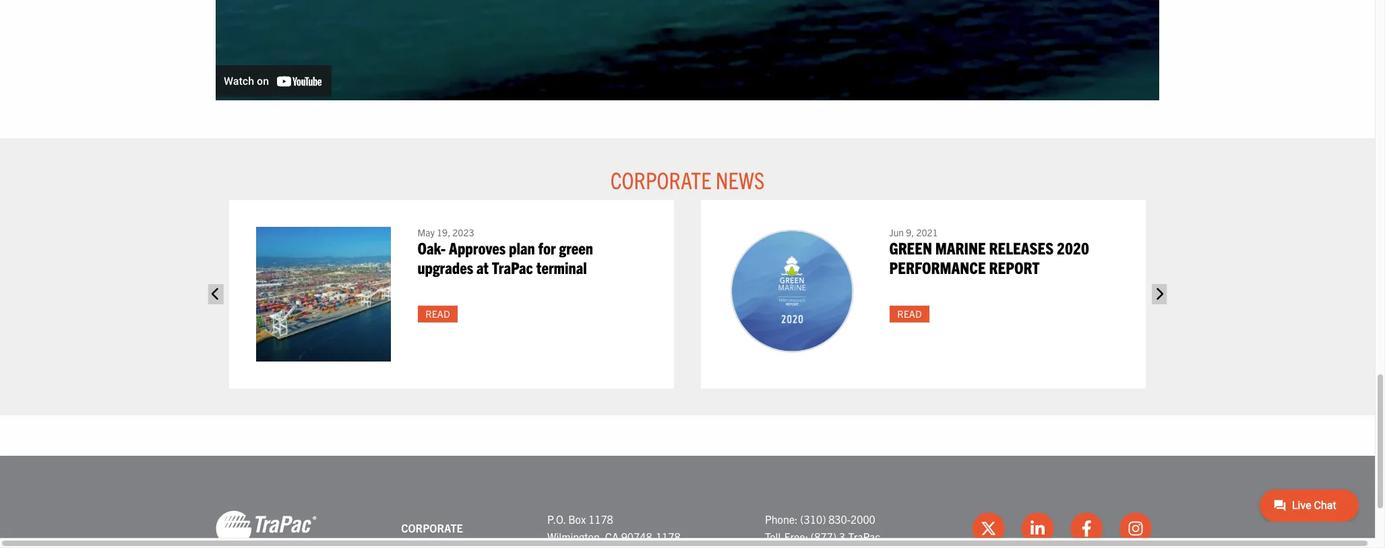 Task type: vqa. For each thing, say whether or not it's contained in the screenshot.
the leftmost 1178
yes



Task type: locate. For each thing, give the bounding box(es) containing it.
corporate news
[[611, 165, 765, 194]]

1 vertical spatial corporate
[[401, 522, 463, 535]]

0 vertical spatial corporate
[[611, 165, 712, 194]]

1178
[[589, 513, 613, 527], [656, 531, 681, 544]]

trapac right at
[[492, 257, 534, 278]]

0 vertical spatial trapac
[[492, 257, 534, 278]]

1 horizontal spatial trapac
[[849, 531, 881, 544]]

corporate for corporate news
[[611, 165, 712, 194]]

corporate news main content
[[202, 0, 1173, 416]]

trapac down 2000
[[849, 531, 881, 544]]

at
[[477, 257, 489, 278]]

1178 right the ca
[[656, 531, 681, 544]]

read
[[426, 308, 451, 320], [898, 308, 923, 320]]

free:
[[785, 531, 809, 544]]

0 vertical spatial 1178
[[589, 513, 613, 527]]

0 horizontal spatial read
[[426, 308, 451, 320]]

19,
[[437, 227, 451, 239]]

oak-
[[418, 238, 446, 258]]

plan
[[509, 238, 536, 258]]

corporate
[[611, 165, 712, 194], [401, 522, 463, 535]]

(877)
[[811, 531, 837, 544]]

1 horizontal spatial read link
[[890, 306, 930, 323]]

3-
[[839, 531, 849, 544]]

1178 up the ca
[[589, 513, 613, 527]]

wilmington,
[[548, 531, 603, 544]]

read down performance
[[898, 308, 923, 320]]

0 horizontal spatial corporate
[[401, 522, 463, 535]]

phone:
[[765, 513, 798, 527]]

trapac inside may 19, 2023 oak- approves plan for green upgrades at trapac terminal
[[492, 257, 534, 278]]

footer
[[0, 456, 1376, 549]]

read link for green marine releases 2020 performance report
[[890, 306, 930, 323]]

1 vertical spatial 1178
[[656, 531, 681, 544]]

corporate for corporate
[[401, 522, 463, 535]]

2 read link from the left
[[890, 306, 930, 323]]

may 19, 2023 oak- approves plan for green upgrades at trapac terminal
[[418, 227, 594, 278]]

1 read from the left
[[426, 308, 451, 320]]

2020
[[1058, 238, 1090, 258]]

1 horizontal spatial read
[[898, 308, 923, 320]]

solid image
[[208, 285, 223, 305]]

9,
[[907, 227, 915, 239]]

green
[[560, 238, 594, 258]]

toll-
[[765, 531, 785, 544]]

p.o.
[[548, 513, 566, 527]]

corporate inside main content
[[611, 165, 712, 194]]

0 horizontal spatial 1178
[[589, 513, 613, 527]]

1 read link from the left
[[418, 306, 458, 323]]

0 horizontal spatial trapac
[[492, 257, 534, 278]]

1 horizontal spatial corporate
[[611, 165, 712, 194]]

read link down performance
[[890, 306, 930, 323]]

report
[[990, 257, 1040, 278]]

read for oak- approves plan for green upgrades at trapac terminal
[[426, 308, 451, 320]]

may
[[418, 227, 435, 239]]

read link down upgrades
[[418, 306, 458, 323]]

read down upgrades
[[426, 308, 451, 320]]

0 horizontal spatial read link
[[418, 306, 458, 323]]

green
[[890, 238, 933, 258]]

corporate image
[[216, 510, 317, 548]]

trapac
[[492, 257, 534, 278], [849, 531, 881, 544]]

1 vertical spatial trapac
[[849, 531, 881, 544]]

(310)
[[801, 513, 826, 527]]

2000
[[851, 513, 876, 527]]

2 read from the left
[[898, 308, 923, 320]]

read link
[[418, 306, 458, 323], [890, 306, 930, 323]]



Task type: describe. For each thing, give the bounding box(es) containing it.
1 horizontal spatial 1178
[[656, 531, 681, 544]]

news
[[716, 165, 765, 194]]

box
[[569, 513, 586, 527]]

trapac inside phone: (310) 830-2000 toll-free: (877) 3-trapac
[[849, 531, 881, 544]]

90748-
[[621, 531, 656, 544]]

2023
[[453, 227, 475, 239]]

marine
[[936, 238, 987, 258]]

830-
[[829, 513, 851, 527]]

read link for oak- approves plan for green upgrades at trapac terminal
[[418, 306, 458, 323]]

jun
[[890, 227, 905, 239]]

performance
[[890, 257, 987, 278]]

for
[[539, 238, 556, 258]]

footer containing p.o. box 1178
[[0, 456, 1376, 549]]

upgrades
[[418, 257, 474, 278]]

ca
[[605, 531, 619, 544]]

solid image
[[1152, 285, 1167, 305]]

p.o. box 1178 wilmington, ca 90748-1178
[[548, 513, 681, 544]]

releases
[[990, 238, 1054, 258]]

jun 9, 2021 green marine releases 2020 performance report
[[890, 227, 1090, 278]]

terminal
[[537, 257, 587, 278]]

approves
[[449, 238, 506, 258]]

read for green marine releases 2020 performance report
[[898, 308, 923, 320]]

phone: (310) 830-2000 toll-free: (877) 3-trapac
[[765, 513, 881, 544]]

2021
[[917, 227, 939, 239]]



